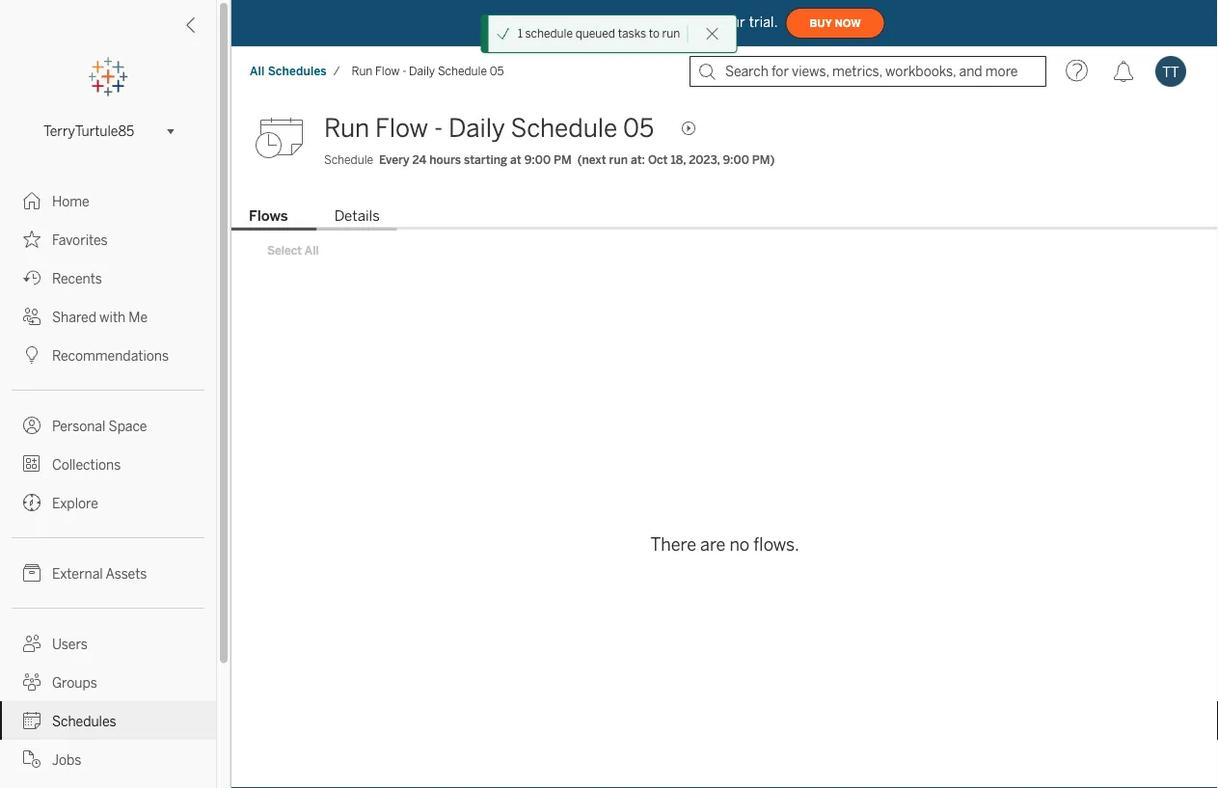 Task type: vqa. For each thing, say whether or not it's contained in the screenshot.
the Draft
no



Task type: describe. For each thing, give the bounding box(es) containing it.
schedule image
[[255, 109, 313, 167]]

1 schedule queued tasks to run
[[518, 27, 681, 41]]

flows.
[[754, 535, 800, 555]]

13
[[625, 14, 640, 30]]

starting
[[464, 153, 508, 167]]

- inside main content
[[434, 113, 443, 143]]

space
[[109, 418, 147, 434]]

groups
[[52, 675, 97, 691]]

run flow - daily schedule 05 main content
[[232, 97, 1219, 788]]

05 inside main content
[[623, 113, 654, 143]]

recommendations link
[[0, 336, 216, 374]]

users
[[52, 636, 88, 652]]

run flow - daily schedule 05 inside main content
[[324, 113, 654, 143]]

pm)
[[753, 153, 775, 167]]

you
[[565, 14, 588, 30]]

me
[[129, 309, 148, 325]]

explore link
[[0, 483, 216, 522]]

in
[[702, 14, 713, 30]]

schedule every 24 hours starting at 9:00 pm (next run at: oct 18, 2023, 9:00 pm)
[[324, 153, 775, 167]]

details
[[335, 207, 380, 225]]

favorites link
[[0, 220, 216, 259]]

explore
[[52, 496, 98, 511]]

days
[[644, 14, 673, 30]]

recents link
[[0, 259, 216, 297]]

collections link
[[0, 445, 216, 483]]

you have 13 days left in your trial.
[[565, 14, 778, 30]]

oct
[[648, 153, 668, 167]]

1 flow from the top
[[375, 64, 400, 78]]

left
[[677, 14, 698, 30]]

2 9:00 from the left
[[723, 153, 750, 167]]

0 vertical spatial run
[[352, 64, 373, 78]]

run inside main content
[[609, 153, 628, 167]]

users link
[[0, 624, 216, 663]]

sub-spaces tab list
[[232, 206, 1219, 231]]

external assets
[[52, 566, 147, 582]]

select all
[[267, 244, 319, 258]]

every
[[379, 153, 410, 167]]

recommendations
[[52, 348, 169, 364]]

your
[[717, 14, 746, 30]]

schedules link
[[0, 702, 216, 740]]

Search for views, metrics, workbooks, and more text field
[[690, 56, 1047, 87]]

/
[[334, 64, 340, 78]]

shared with me
[[52, 309, 148, 325]]

flow inside run flow - daily schedule 05 main content
[[375, 113, 428, 143]]

hours
[[430, 153, 461, 167]]

external assets link
[[0, 554, 216, 593]]

1 horizontal spatial schedules
[[268, 64, 327, 78]]

0 horizontal spatial schedule
[[324, 153, 374, 167]]

are
[[701, 535, 726, 555]]

2 horizontal spatial schedule
[[511, 113, 618, 143]]

collections
[[52, 457, 121, 473]]

1
[[518, 27, 523, 41]]

schedules inside schedules link
[[52, 714, 116, 730]]

0 vertical spatial -
[[403, 64, 407, 78]]

jobs link
[[0, 740, 216, 779]]



Task type: locate. For each thing, give the bounding box(es) containing it.
no
[[730, 535, 750, 555]]

9:00 right at
[[525, 153, 551, 167]]

run flow - daily schedule 05 up starting
[[324, 113, 654, 143]]

jobs
[[52, 752, 81, 768]]

1 horizontal spatial run
[[663, 27, 681, 41]]

schedule up hours
[[438, 64, 487, 78]]

at:
[[631, 153, 646, 167]]

0 horizontal spatial -
[[403, 64, 407, 78]]

1 vertical spatial schedule
[[511, 113, 618, 143]]

1 schedule queued tasks to run alert
[[518, 25, 681, 42]]

now
[[835, 17, 861, 29]]

1 vertical spatial all
[[305, 244, 319, 258]]

personal
[[52, 418, 106, 434]]

schedule up pm
[[511, 113, 618, 143]]

to
[[649, 27, 660, 41]]

schedule left every
[[324, 153, 374, 167]]

daily inside run flow - daily schedule 05 main content
[[449, 113, 505, 143]]

0 horizontal spatial daily
[[409, 64, 435, 78]]

terryturtule85 button
[[36, 120, 180, 143]]

1 horizontal spatial -
[[434, 113, 443, 143]]

select
[[267, 244, 302, 258]]

run down /
[[324, 113, 370, 143]]

0 vertical spatial flow
[[375, 64, 400, 78]]

9:00 left pm)
[[723, 153, 750, 167]]

0 horizontal spatial schedules
[[52, 714, 116, 730]]

queued
[[576, 27, 616, 41]]

1 horizontal spatial daily
[[449, 113, 505, 143]]

flow up every
[[375, 113, 428, 143]]

pm
[[554, 153, 572, 167]]

1 vertical spatial 05
[[623, 113, 654, 143]]

home
[[52, 193, 90, 209]]

1 vertical spatial schedules
[[52, 714, 116, 730]]

tasks
[[618, 27, 647, 41]]

buy now button
[[786, 8, 886, 39]]

run left at:
[[609, 153, 628, 167]]

shared with me link
[[0, 297, 216, 336]]

05
[[490, 64, 504, 78], [623, 113, 654, 143]]

1 horizontal spatial all
[[305, 244, 319, 258]]

flows
[[249, 207, 288, 225]]

run right /
[[352, 64, 373, 78]]

run flow - daily schedule 05 down success icon
[[352, 64, 504, 78]]

1 vertical spatial run flow - daily schedule 05
[[324, 113, 654, 143]]

flow right /
[[375, 64, 400, 78]]

1 vertical spatial flow
[[375, 113, 428, 143]]

schedules
[[268, 64, 327, 78], [52, 714, 116, 730]]

2 flow from the top
[[375, 113, 428, 143]]

run right to
[[663, 27, 681, 41]]

0 vertical spatial daily
[[409, 64, 435, 78]]

at
[[511, 153, 522, 167]]

favorites
[[52, 232, 108, 248]]

1 vertical spatial -
[[434, 113, 443, 143]]

daily
[[409, 64, 435, 78], [449, 113, 505, 143]]

1 9:00 from the left
[[525, 153, 551, 167]]

flow
[[375, 64, 400, 78], [375, 113, 428, 143]]

run flow - daily schedule 05 element
[[346, 64, 510, 78]]

24
[[413, 153, 427, 167]]

have
[[591, 14, 621, 30]]

there are no flows.
[[651, 535, 800, 555]]

navigation panel element
[[0, 58, 216, 788]]

0 vertical spatial 05
[[490, 64, 504, 78]]

9:00
[[525, 153, 551, 167], [723, 153, 750, 167]]

buy
[[810, 17, 833, 29]]

05 down success icon
[[490, 64, 504, 78]]

external
[[52, 566, 103, 582]]

run
[[663, 27, 681, 41], [609, 153, 628, 167]]

1 horizontal spatial 05
[[623, 113, 654, 143]]

- up hours
[[434, 113, 443, 143]]

0 vertical spatial all
[[250, 64, 265, 78]]

2 vertical spatial schedule
[[324, 153, 374, 167]]

personal space link
[[0, 406, 216, 445]]

2023,
[[689, 153, 720, 167]]

all
[[250, 64, 265, 78], [305, 244, 319, 258]]

success image
[[497, 27, 510, 41]]

1 horizontal spatial 9:00
[[723, 153, 750, 167]]

schedule
[[526, 27, 573, 41]]

with
[[100, 309, 126, 325]]

terryturtule85
[[43, 123, 134, 139]]

- right /
[[403, 64, 407, 78]]

all up schedule image
[[250, 64, 265, 78]]

trial.
[[749, 14, 778, 30]]

recents
[[52, 271, 102, 287]]

1 vertical spatial run
[[609, 153, 628, 167]]

daily up starting
[[449, 113, 505, 143]]

buy now
[[810, 17, 861, 29]]

daily right /
[[409, 64, 435, 78]]

0 vertical spatial run flow - daily schedule 05
[[352, 64, 504, 78]]

1 vertical spatial run
[[324, 113, 370, 143]]

-
[[403, 64, 407, 78], [434, 113, 443, 143]]

schedules down groups on the bottom
[[52, 714, 116, 730]]

(next
[[578, 153, 607, 167]]

groups link
[[0, 663, 216, 702]]

0 horizontal spatial 9:00
[[525, 153, 551, 167]]

run
[[352, 64, 373, 78], [324, 113, 370, 143]]

home link
[[0, 181, 216, 220]]

0 vertical spatial schedule
[[438, 64, 487, 78]]

1 horizontal spatial schedule
[[438, 64, 487, 78]]

0 horizontal spatial all
[[250, 64, 265, 78]]

1 vertical spatial daily
[[449, 113, 505, 143]]

shared
[[52, 309, 96, 325]]

schedules left /
[[268, 64, 327, 78]]

all schedules /
[[250, 64, 340, 78]]

0 vertical spatial run
[[663, 27, 681, 41]]

run flow - daily schedule 05
[[352, 64, 504, 78], [324, 113, 654, 143]]

main navigation. press the up and down arrow keys to access links. element
[[0, 181, 216, 788]]

0 horizontal spatial run
[[609, 153, 628, 167]]

0 horizontal spatial 05
[[490, 64, 504, 78]]

assets
[[106, 566, 147, 582]]

schedule
[[438, 64, 487, 78], [511, 113, 618, 143], [324, 153, 374, 167]]

all schedules link
[[249, 63, 328, 79]]

all inside select all "button"
[[305, 244, 319, 258]]

select all button
[[255, 239, 332, 262]]

0 vertical spatial schedules
[[268, 64, 327, 78]]

run inside main content
[[324, 113, 370, 143]]

05 up at:
[[623, 113, 654, 143]]

all right select
[[305, 244, 319, 258]]

run inside alert
[[663, 27, 681, 41]]

there
[[651, 535, 697, 555]]

18,
[[671, 153, 686, 167]]

personal space
[[52, 418, 147, 434]]



